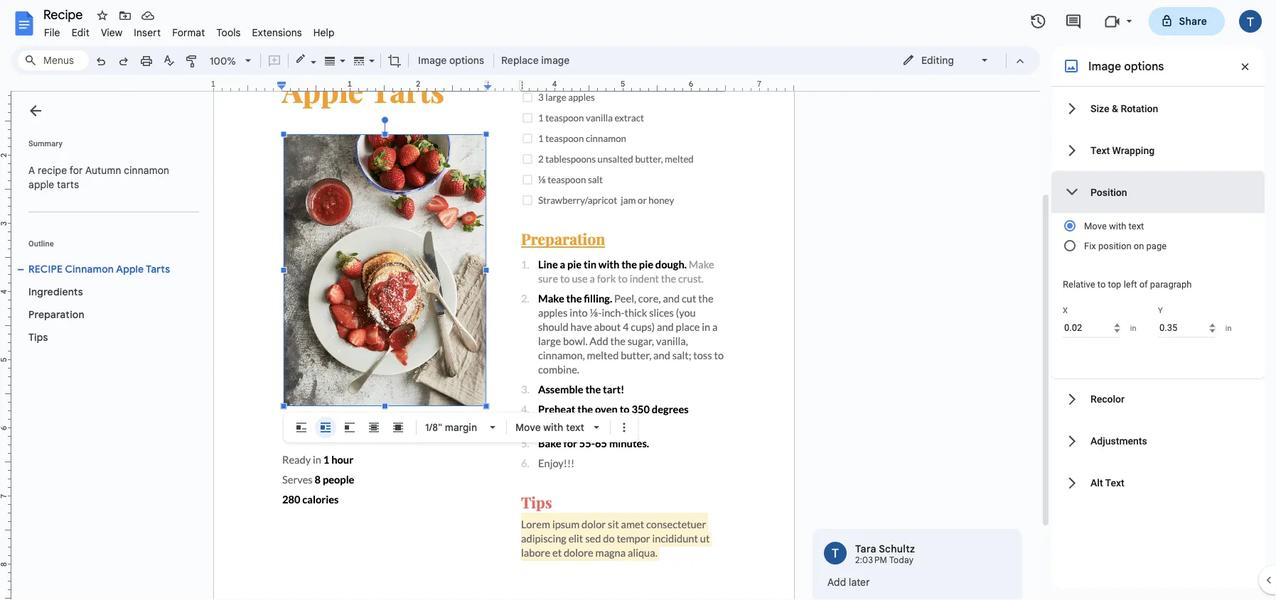 Task type: describe. For each thing, give the bounding box(es) containing it.
Rename text field
[[38, 6, 91, 23]]

1 vertical spatial move
[[516, 422, 541, 434]]

insert
[[134, 26, 161, 39]]

view
[[101, 26, 123, 39]]

for
[[70, 164, 83, 177]]

Zoom text field
[[206, 51, 240, 71]]

top
[[1108, 279, 1122, 290]]

format menu item
[[167, 24, 211, 41]]

Star checkbox
[[92, 6, 112, 26]]

add
[[828, 577, 846, 589]]

Move with text radio
[[1063, 216, 1244, 236]]

add later
[[828, 577, 870, 589]]

1
[[211, 79, 216, 89]]

text inside image options section
[[1129, 221, 1144, 231]]

format
[[172, 26, 205, 39]]

border weight image
[[322, 50, 338, 70]]

replace image button
[[497, 50, 573, 71]]

outline heading
[[11, 238, 205, 258]]

mode and view toolbar
[[892, 46, 1032, 75]]

move with text inside option
[[1084, 221, 1144, 231]]

margin
[[445, 422, 477, 434]]

edit menu item
[[66, 24, 95, 41]]

insert menu item
[[128, 24, 167, 41]]

image inside section
[[1089, 59, 1121, 73]]

&
[[1112, 103, 1118, 114]]

tarts
[[57, 178, 79, 191]]

text wrapping tab
[[1052, 129, 1265, 171]]

of
[[1140, 279, 1148, 290]]

tara
[[855, 543, 877, 556]]

image
[[541, 54, 570, 66]]

summary
[[28, 139, 62, 148]]

Vertical distance to top of paragraph, measured in inches. Value must be between 0 and 22 text field
[[1158, 319, 1216, 338]]

edit
[[72, 26, 90, 39]]

file menu item
[[38, 24, 66, 41]]

today
[[889, 556, 914, 566]]

tara schultz image
[[824, 543, 847, 565]]

recolor tab
[[1052, 379, 1265, 421]]

apple
[[116, 263, 144, 276]]

text wrapping
[[1091, 145, 1155, 156]]

size
[[1091, 103, 1110, 114]]

position
[[1099, 241, 1132, 251]]

relative
[[1063, 279, 1095, 290]]

right margin image
[[722, 80, 794, 91]]

share button
[[1149, 7, 1225, 36]]

outline
[[28, 239, 54, 248]]

options inside button
[[449, 54, 484, 66]]

help
[[313, 26, 335, 39]]

one eighth inch margin option
[[425, 422, 477, 434]]

wrapping
[[1113, 145, 1155, 156]]

image options inside button
[[418, 54, 484, 66]]

size & rotation
[[1091, 103, 1159, 114]]

recolor
[[1091, 394, 1125, 405]]

In line radio
[[291, 417, 312, 439]]

left margin image
[[214, 80, 286, 91]]

tools menu item
[[211, 24, 246, 41]]

2:03 pm
[[855, 556, 887, 566]]

relative to top left of paragraph
[[1063, 279, 1192, 290]]

extensions
[[252, 26, 302, 39]]

to
[[1098, 279, 1106, 290]]

tools
[[216, 26, 241, 39]]

Fix position on page radio
[[1063, 236, 1244, 256]]

schultz
[[879, 543, 915, 556]]

autumn
[[85, 164, 121, 177]]

editing button
[[892, 50, 1000, 71]]

editing
[[922, 54, 954, 66]]

summary heading
[[28, 138, 62, 149]]

Zoom field
[[204, 50, 257, 72]]

y
[[1158, 306, 1163, 315]]

1/8"
[[425, 422, 442, 434]]

image options inside section
[[1089, 59, 1164, 73]]

0 vertical spatial text
[[1091, 145, 1110, 156]]

with inside image options section
[[1109, 221, 1127, 231]]



Task type: locate. For each thing, give the bounding box(es) containing it.
main toolbar
[[88, 50, 574, 73]]

ingredients
[[28, 286, 83, 298]]

fix position on page
[[1084, 241, 1167, 251]]

In front of text radio
[[388, 417, 409, 439]]

later
[[849, 577, 870, 589]]

recipe
[[28, 263, 63, 276]]

image options left replace
[[418, 54, 484, 66]]

0 vertical spatial with
[[1109, 221, 1127, 231]]

tara schultz 2:03 pm today
[[855, 543, 915, 566]]

replace
[[501, 54, 539, 66]]

in right the vertical distance to top of paragraph, measured in inches. value must be between 0 and 22 text box at the bottom of the page
[[1226, 324, 1232, 333]]

in
[[1130, 324, 1137, 333], [1226, 324, 1232, 333]]

1/8" margin
[[425, 422, 477, 434]]

page
[[1147, 241, 1167, 251]]

move with text option
[[516, 422, 584, 434]]

preparation
[[28, 309, 84, 321]]

in right horizontal distance to left of paragraph, measured in inches. value must be between -22 and 22 text box
[[1130, 324, 1137, 333]]

option group
[[291, 417, 409, 439]]

cinnamon
[[65, 263, 114, 276]]

0 horizontal spatial move with text
[[516, 422, 584, 434]]

Break text radio
[[339, 417, 361, 439]]

share
[[1179, 15, 1207, 27]]

Horizontal distance to left of paragraph, measured in inches. Value must be between -22 and 22 text field
[[1063, 319, 1120, 338]]

0 horizontal spatial move
[[516, 422, 541, 434]]

a recipe for autumn cinnamon apple tarts
[[28, 164, 172, 191]]

1 in from the left
[[1130, 324, 1137, 333]]

text
[[1091, 145, 1110, 156], [1105, 478, 1125, 489]]

1 horizontal spatial image
[[1089, 59, 1121, 73]]

text right alt
[[1105, 478, 1125, 489]]

0 vertical spatial move with text
[[1084, 221, 1144, 231]]

view menu item
[[95, 24, 128, 41]]

Behind text radio
[[363, 417, 385, 439]]

menu bar banner
[[0, 0, 1276, 601]]

1 horizontal spatial image options
[[1089, 59, 1164, 73]]

document outline element
[[11, 92, 205, 601]]

1 horizontal spatial move
[[1084, 221, 1107, 231]]

toolbar containing 1/8" margin
[[287, 417, 635, 439]]

0 horizontal spatial text
[[566, 422, 584, 434]]

adjustments tab
[[1052, 421, 1265, 463]]

options
[[449, 54, 484, 66], [1124, 59, 1164, 73]]

1 vertical spatial move with text
[[516, 422, 584, 434]]

toolbar inside image options application
[[287, 417, 635, 439]]

1 horizontal spatial options
[[1124, 59, 1164, 73]]

move up fix
[[1084, 221, 1107, 231]]

0 horizontal spatial image options
[[418, 54, 484, 66]]

1 vertical spatial text
[[1105, 478, 1125, 489]]

menu bar inside menu bar banner
[[38, 18, 340, 42]]

move
[[1084, 221, 1107, 231], [516, 422, 541, 434]]

1 horizontal spatial move with text
[[1084, 221, 1144, 231]]

alt text tab
[[1052, 463, 1265, 505]]

fix
[[1084, 241, 1096, 251]]

left
[[1124, 279, 1137, 290]]

move inside image options section
[[1084, 221, 1107, 231]]

options up rotation
[[1124, 59, 1164, 73]]

extensions menu item
[[246, 24, 308, 41]]

menu bar
[[38, 18, 340, 42]]

image options section
[[1052, 46, 1265, 589]]

options inside section
[[1124, 59, 1164, 73]]

0 horizontal spatial options
[[449, 54, 484, 66]]

position
[[1091, 186, 1127, 198]]

1 vertical spatial with
[[543, 422, 563, 434]]

0 vertical spatial text
[[1129, 221, 1144, 231]]

tips
[[28, 331, 48, 344]]

0 horizontal spatial in
[[1130, 324, 1137, 333]]

help menu item
[[308, 24, 340, 41]]

1 horizontal spatial text
[[1129, 221, 1144, 231]]

1 horizontal spatial in
[[1226, 324, 1232, 333]]

text left wrapping
[[1091, 145, 1110, 156]]

with
[[1109, 221, 1127, 231], [543, 422, 563, 434]]

menu bar containing file
[[38, 18, 340, 42]]

0 horizontal spatial image
[[418, 54, 447, 66]]

image options up size & rotation
[[1089, 59, 1164, 73]]

2 in from the left
[[1226, 324, 1232, 333]]

recipe
[[38, 164, 67, 177]]

move with text
[[1084, 221, 1144, 231], [516, 422, 584, 434]]

option group inside image options application
[[291, 417, 409, 439]]

border dash image
[[351, 50, 368, 70]]

1 vertical spatial text
[[566, 422, 584, 434]]

Wrap text radio
[[315, 417, 336, 439]]

Menus field
[[18, 50, 89, 70]]

alt
[[1091, 478, 1103, 489]]

on
[[1134, 241, 1144, 251]]

in for x
[[1130, 324, 1137, 333]]

a
[[28, 164, 35, 177]]

options left replace
[[449, 54, 484, 66]]

size & rotation tab
[[1052, 87, 1265, 129]]

image options button
[[412, 50, 491, 71]]

rotation
[[1121, 103, 1159, 114]]

paragraph
[[1150, 279, 1192, 290]]

toolbar
[[287, 417, 635, 439]]

position tab
[[1052, 171, 1265, 213]]

recipe cinnamon apple tarts
[[28, 263, 170, 276]]

in for y
[[1226, 324, 1232, 333]]

replace image
[[501, 54, 570, 66]]

text
[[1129, 221, 1144, 231], [566, 422, 584, 434]]

0 horizontal spatial with
[[543, 422, 563, 434]]

0 vertical spatial move
[[1084, 221, 1107, 231]]

image inside button
[[418, 54, 447, 66]]

file
[[44, 26, 60, 39]]

x
[[1063, 306, 1068, 315]]

image options application
[[0, 0, 1276, 601]]

tarts
[[146, 263, 170, 276]]

image options
[[418, 54, 484, 66], [1089, 59, 1164, 73]]

1 horizontal spatial with
[[1109, 221, 1127, 231]]

image
[[418, 54, 447, 66], [1089, 59, 1121, 73]]

adjustments
[[1091, 436, 1147, 447]]

alt text
[[1091, 478, 1125, 489]]

apple
[[28, 178, 54, 191]]

move right margin
[[516, 422, 541, 434]]

summary element
[[21, 156, 199, 199]]

cinnamon
[[124, 164, 169, 177]]



Task type: vqa. For each thing, say whether or not it's contained in the screenshot.
Light to the top
no



